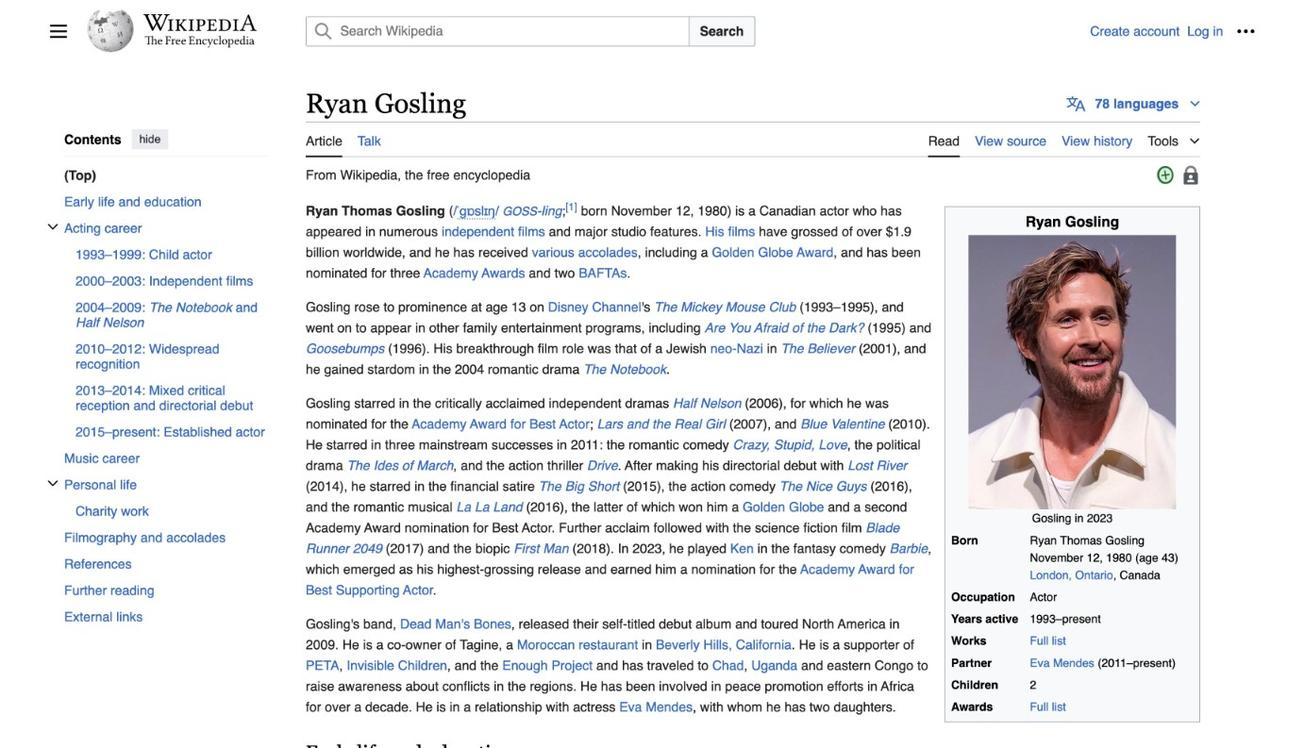 Task type: vqa. For each thing, say whether or not it's contained in the screenshot.
is
no



Task type: describe. For each thing, give the bounding box(es) containing it.
wikipedia image
[[143, 14, 257, 31]]

menu image
[[49, 22, 68, 41]]

Search Wikipedia search field
[[306, 16, 690, 46]]

2 x small image from the top
[[47, 478, 59, 489]]

language progressive image
[[1067, 94, 1086, 113]]

1 x small image from the top
[[47, 221, 59, 233]]

this is a good article. click here for more information. image
[[1156, 166, 1174, 184]]

log in and more options image
[[1237, 22, 1256, 41]]

the free encyclopedia image
[[145, 36, 255, 48]]



Task type: locate. For each thing, give the bounding box(es) containing it.
1 vertical spatial x small image
[[47, 478, 59, 489]]

0 vertical spatial x small image
[[47, 221, 59, 233]]

None search field
[[283, 16, 1091, 46]]

personal tools navigation
[[1091, 16, 1261, 46]]

main content
[[298, 85, 1256, 749]]

page semi-protected image
[[1182, 166, 1201, 184]]

x small image
[[47, 221, 59, 233], [47, 478, 59, 489]]



